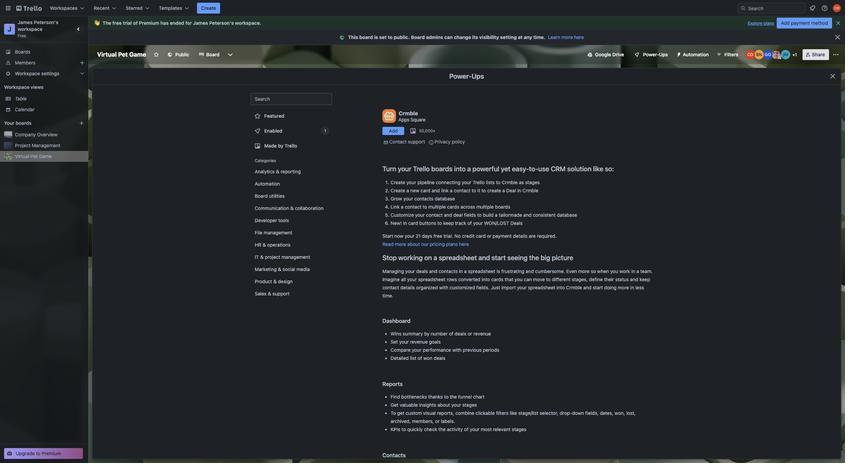 Task type: vqa. For each thing, say whether or not it's contained in the screenshot.
"has"
yes



Task type: locate. For each thing, give the bounding box(es) containing it.
here down credit
[[459, 396, 469, 402]]

all
[[401, 431, 406, 437]]

this board is set to public. board admins can change its visibility setting at any time. learn more here
[[348, 34, 584, 40]]

1 vertical spatial create
[[391, 334, 405, 340]]

use
[[539, 320, 550, 327]]

multiple down database
[[429, 359, 446, 364]]

james peterson's workspace link
[[18, 19, 60, 32]]

Search field
[[746, 3, 806, 13]]

payment inside start now your 21 days free trial. no credit card or payment details are required. read more about our pricing plans here
[[493, 388, 512, 394]]

views
[[31, 84, 44, 90]]

1 horizontal spatial details
[[513, 388, 528, 394]]

james inside the james peterson's workspace free
[[18, 19, 33, 25]]

and left link
[[432, 342, 440, 348]]

game down management
[[39, 154, 52, 159]]

create your pipeline connecting your trello lists to crmble as stages create a new card and link a contact to it to create a deal in crmble grow your contacts database link a contact to multiple cards across multiple boards
[[391, 334, 540, 364]]

big
[[541, 409, 551, 416]]

0 horizontal spatial of
[[133, 20, 138, 26]]

1 vertical spatial sm image
[[674, 49, 683, 59]]

1 horizontal spatial free
[[434, 388, 442, 394]]

sm image down "add" button
[[383, 139, 389, 146]]

1 horizontal spatial card
[[421, 342, 431, 348]]

0 vertical spatial create
[[201, 5, 216, 11]]

sm image right the power-ups button
[[674, 49, 683, 59]]

management up operations
[[264, 230, 292, 236]]

0 horizontal spatial workspace
[[18, 26, 42, 32]]

of right track at the right of the page
[[468, 375, 472, 381]]

change
[[454, 34, 471, 40]]

picture
[[552, 409, 574, 416]]

banner
[[88, 16, 846, 30]]

1 horizontal spatial peterson's
[[209, 20, 234, 26]]

&
[[276, 169, 280, 175], [291, 206, 294, 211], [263, 242, 266, 248], [260, 255, 264, 260], [278, 267, 281, 273], [274, 279, 277, 285], [268, 291, 271, 297]]

time. right any
[[534, 34, 546, 40]]

sm image
[[383, 139, 389, 146], [428, 139, 435, 146]]

fields.
[[477, 439, 490, 445]]

& right it
[[260, 255, 264, 260]]

virtual pet game inside board name text field
[[97, 51, 146, 58]]

1 horizontal spatial board
[[255, 193, 268, 199]]

👋 the free trial of premium has ended for james peterson's workspace .
[[94, 20, 261, 26]]

1 horizontal spatial cards
[[492, 431, 504, 437]]

workspace navigation collapse icon image
[[74, 24, 84, 34]]

contacts up rows
[[439, 423, 458, 429]]

here right learn
[[574, 34, 584, 40]]

start left the seeing
[[492, 409, 506, 416]]

here
[[574, 34, 584, 40], [459, 396, 469, 402]]

2 horizontal spatial card
[[476, 388, 486, 394]]

contact inside managing your deals and contacts in a spreadsheet is frustrating and cumbersome. even more so when you work in a team. imagine all your spreadsheet rows converted into cards that you can move to different stages, define their status and keep contact details organized with customized fields. just import your spreadsheet into crmble and start doing more in less time.
[[383, 439, 399, 445]]

0 vertical spatial sm image
[[339, 34, 348, 41]]

create
[[488, 342, 501, 348]]

trello right by at the top of the page
[[285, 143, 297, 149]]

trello for by
[[285, 143, 297, 149]]

0 horizontal spatial cards
[[447, 359, 460, 364]]

game inside board name text field
[[129, 51, 146, 58]]

1 vertical spatial premium
[[42, 451, 61, 457]]

0 horizontal spatial trello
[[285, 143, 297, 149]]

of right trial
[[133, 20, 138, 26]]

boards up won/lost
[[495, 359, 511, 364]]

company overview
[[15, 132, 58, 138]]

to right lists
[[496, 334, 501, 340]]

seeing
[[508, 409, 528, 416]]

50,000 +
[[419, 128, 436, 134]]

crm
[[551, 320, 566, 327]]

add inside button
[[781, 20, 790, 26]]

& for communication
[[291, 206, 294, 211]]

any
[[524, 34, 532, 40]]

& right sales on the bottom of page
[[268, 291, 271, 297]]

pet inside board name text field
[[118, 51, 128, 58]]

1 multiple from the left
[[429, 359, 446, 364]]

1 vertical spatial card
[[409, 375, 418, 381]]

your boards
[[4, 120, 31, 126]]

0 horizontal spatial board
[[206, 52, 220, 57]]

1 horizontal spatial automation
[[683, 52, 709, 57]]

it & project management
[[255, 255, 310, 260]]

into up the fields.
[[482, 431, 490, 437]]

1 horizontal spatial power-ups
[[643, 52, 668, 57]]

ben nelson (bennelson96) image
[[755, 50, 764, 59]]

& left social
[[278, 267, 281, 273]]

workspace down the members
[[15, 71, 40, 76]]

2 vertical spatial boards
[[495, 359, 511, 364]]

premium inside upgrade to premium link
[[42, 451, 61, 457]]

free inside banner
[[113, 20, 122, 26]]

0 horizontal spatial contacts
[[415, 350, 434, 356]]

pipeline
[[418, 334, 435, 340]]

time. inside managing your deals and contacts in a spreadsheet is frustrating and cumbersome. even more so when you work in a team. imagine all your spreadsheet rows converted into cards that you can move to different stages, define their status and keep contact details organized with customized fields. just import your spreadsheet into crmble and start doing more in less time.
[[383, 448, 394, 453]]

keep
[[443, 375, 454, 381], [640, 431, 651, 437]]

1 vertical spatial free
[[434, 388, 442, 394]]

0 horizontal spatial free
[[113, 20, 122, 26]]

1 vertical spatial automation
[[255, 181, 280, 187]]

details down all
[[401, 439, 415, 445]]

1 horizontal spatial 1
[[796, 52, 797, 57]]

explore plans button
[[748, 19, 775, 28]]

are
[[529, 388, 536, 394]]

cards down database
[[447, 359, 460, 364]]

workspace
[[235, 20, 260, 26], [18, 26, 42, 32]]

support down design
[[273, 291, 290, 297]]

1 vertical spatial keep
[[640, 431, 651, 437]]

and up move
[[526, 423, 534, 429]]

cards up just at the right bottom of page
[[492, 431, 504, 437]]

customize views image
[[227, 51, 234, 58]]

your boards with 3 items element
[[4, 119, 69, 127]]

0 vertical spatial game
[[129, 51, 146, 58]]

0 horizontal spatial 1
[[324, 128, 326, 134]]

0 horizontal spatial can
[[445, 34, 453, 40]]

board
[[411, 34, 425, 40], [206, 52, 220, 57], [255, 193, 268, 199]]

payment down 0 notifications image
[[791, 20, 810, 26]]

2 vertical spatial board
[[255, 193, 268, 199]]

virtual pet game down trial
[[97, 51, 146, 58]]

plans right explore
[[764, 21, 775, 26]]

1 vertical spatial here
[[459, 396, 469, 402]]

board utilities link
[[251, 191, 332, 202]]

made by trello link
[[251, 139, 332, 153]]

0 horizontal spatial is
[[374, 34, 378, 40]]

0 vertical spatial here
[[574, 34, 584, 40]]

& right analytics
[[276, 169, 280, 175]]

plans
[[764, 21, 775, 26], [446, 396, 458, 402]]

time.
[[534, 34, 546, 40], [383, 448, 394, 453]]

google
[[595, 52, 611, 57]]

design
[[278, 279, 293, 285]]

visibility
[[480, 34, 499, 40]]

sm image
[[339, 34, 348, 41], [674, 49, 683, 59]]

0 horizontal spatial power-ups
[[450, 72, 484, 80]]

time. down imagine
[[383, 448, 394, 453]]

it
[[478, 342, 481, 348]]

method
[[812, 20, 829, 26]]

or
[[487, 388, 492, 394]]

team.
[[641, 423, 653, 429]]

& right hr
[[263, 242, 266, 248]]

read more about our pricing plans here link
[[383, 396, 469, 402]]

sm image inside automation button
[[674, 49, 683, 59]]

workspace for workspace settings
[[15, 71, 40, 76]]

to down cumbersome.
[[547, 431, 551, 437]]

add down search field
[[781, 20, 790, 26]]

in right work
[[632, 423, 636, 429]]

reporting
[[281, 169, 301, 175]]

project management
[[15, 143, 60, 149]]

1 horizontal spatial sm image
[[428, 139, 435, 146]]

into up the connecting
[[454, 320, 466, 327]]

0 horizontal spatial peterson's
[[34, 19, 58, 25]]

add payment method
[[781, 20, 829, 26]]

workspace for workspace views
[[4, 84, 29, 90]]

board left utilities
[[255, 193, 268, 199]]

1 horizontal spatial of
[[468, 375, 472, 381]]

add up contact
[[389, 128, 398, 134]]

2 vertical spatial trello
[[473, 334, 485, 340]]

upgrade to premium
[[16, 451, 61, 457]]

show menu image
[[833, 51, 840, 58]]

0 horizontal spatial add
[[389, 128, 398, 134]]

1 vertical spatial can
[[524, 431, 532, 437]]

create inside button
[[201, 5, 216, 11]]

keep left track at the right of the page
[[443, 375, 454, 381]]

virtual pet game link
[[15, 153, 84, 160]]

crmble down stages,
[[566, 439, 582, 445]]

is left "set"
[[374, 34, 378, 40]]

& for marketing
[[278, 267, 281, 273]]

your left 21
[[405, 388, 415, 394]]

gary orlando (garyorlando) image
[[764, 50, 773, 59]]

workspace up table
[[4, 84, 29, 90]]

card left or in the right of the page
[[476, 388, 486, 394]]

1 vertical spatial support
[[273, 291, 290, 297]]

in right deal
[[518, 342, 521, 348]]

1 horizontal spatial pet
[[118, 51, 128, 58]]

1 vertical spatial of
[[468, 375, 472, 381]]

and inside create your pipeline connecting your trello lists to crmble as stages create a new card and link a contact to it to create a deal in crmble grow your contacts database link a contact to multiple cards across multiple boards
[[432, 342, 440, 348]]

upgrade
[[16, 451, 35, 457]]

pet
[[118, 51, 128, 58], [30, 154, 38, 159]]

0 horizontal spatial contact
[[383, 439, 399, 445]]

turn your trello boards into a powerful yet easy-to-use crm solution like so:
[[383, 320, 614, 327]]

support down 50,000
[[408, 139, 425, 145]]

0 horizontal spatial card
[[409, 375, 418, 381]]

Board name text field
[[94, 49, 150, 60]]

plans down trial.
[[446, 396, 458, 402]]

1 vertical spatial virtual
[[15, 154, 29, 159]]

days
[[422, 388, 432, 394]]

1 vertical spatial contacts
[[439, 423, 458, 429]]

sales
[[255, 291, 267, 297]]

0 horizontal spatial plans
[[446, 396, 458, 402]]

is
[[374, 34, 378, 40], [497, 423, 500, 429]]

your up new
[[407, 334, 416, 340]]

0 horizontal spatial virtual
[[15, 154, 29, 159]]

0 vertical spatial add
[[781, 20, 790, 26]]

calendar link
[[15, 106, 84, 113]]

1 horizontal spatial plans
[[764, 21, 775, 26]]

power- inside button
[[643, 52, 659, 57]]

to right "set"
[[388, 34, 393, 40]]

to up buttons
[[423, 359, 427, 364]]

0 horizontal spatial premium
[[42, 451, 61, 457]]

pricing
[[430, 396, 445, 402]]

keep down team.
[[640, 431, 651, 437]]

crmble
[[399, 110, 418, 116], [502, 334, 518, 340], [523, 342, 539, 348], [566, 439, 582, 445]]

sm image left board
[[339, 34, 348, 41]]

pet down the project management
[[30, 154, 38, 159]]

analytics & reporting
[[255, 169, 301, 175]]

add
[[781, 20, 790, 26], [389, 128, 398, 134]]

1 vertical spatial +
[[433, 128, 436, 134]]

Search text field
[[251, 93, 332, 105]]

1 vertical spatial board
[[206, 52, 220, 57]]

spreadsheet down move
[[528, 439, 556, 445]]

multiple right across
[[477, 359, 494, 364]]

your right turn
[[398, 320, 412, 327]]

1 horizontal spatial into
[[482, 431, 490, 437]]

automation
[[683, 52, 709, 57], [255, 181, 280, 187]]

0 horizontal spatial sm image
[[339, 34, 348, 41]]

star or unstar board image
[[154, 52, 159, 57]]

0 horizontal spatial time.
[[383, 448, 394, 453]]

more down 'now'
[[395, 396, 406, 402]]

premium left has on the top of the page
[[139, 20, 159, 26]]

frustrating
[[502, 423, 525, 429]]

workspaces button
[[46, 3, 88, 14]]

in
[[518, 342, 521, 348], [459, 423, 463, 429], [632, 423, 636, 429], [631, 439, 635, 445]]

marketing & social media link
[[251, 264, 332, 275]]

made
[[264, 143, 277, 149]]

google drive icon image
[[588, 52, 593, 57]]

back to home image
[[16, 3, 42, 14]]

keep inside managing your deals and contacts in a spreadsheet is frustrating and cumbersome. even more so when you work in a team. imagine all your spreadsheet rows converted into cards that you can move to different stages, define their status and keep contact details organized with customized fields. just import your spreadsheet into crmble and start doing more in less time.
[[640, 431, 651, 437]]

stages
[[526, 334, 540, 340]]

templates button
[[155, 3, 193, 14]]

0 horizontal spatial multiple
[[429, 359, 446, 364]]

1 vertical spatial trello
[[413, 320, 430, 327]]

details left 'are'
[[513, 388, 528, 394]]

1 vertical spatial plans
[[446, 396, 458, 402]]

1 vertical spatial pet
[[30, 154, 38, 159]]

0 vertical spatial +
[[793, 52, 796, 57]]

boost your sales and reach your goals image
[[383, 459, 655, 464]]

0 vertical spatial workspace
[[235, 20, 260, 26]]

free right the
[[113, 20, 122, 26]]

1 horizontal spatial multiple
[[477, 359, 494, 364]]

christina overa (christinaovera) image right open information menu image
[[833, 4, 842, 12]]

add payment method button
[[777, 18, 833, 29]]

peterson's down the create button at the left of the page
[[209, 20, 234, 26]]

0 horizontal spatial details
[[401, 439, 415, 445]]

as
[[519, 334, 524, 340]]

0 vertical spatial free
[[113, 20, 122, 26]]

1 vertical spatial contact
[[405, 359, 422, 364]]

0 vertical spatial contacts
[[415, 350, 434, 356]]

boards inside create your pipeline connecting your trello lists to crmble as stages create a new card and link a contact to it to create a deal in crmble grow your contacts database link a contact to multiple cards across multiple boards
[[495, 359, 511, 364]]

define
[[589, 431, 603, 437]]

virtual pet game down the project management
[[15, 154, 52, 159]]

add inside button
[[389, 128, 398, 134]]

your
[[398, 320, 412, 327], [407, 334, 416, 340], [462, 334, 472, 340], [404, 350, 413, 356], [473, 375, 483, 381], [405, 388, 415, 394], [406, 423, 415, 429], [407, 431, 417, 437], [517, 439, 527, 445]]

& for sales
[[268, 291, 271, 297]]

to right buttons
[[438, 375, 442, 381]]

has
[[161, 20, 169, 26]]

premium right upgrade
[[42, 451, 61, 457]]

crmble up deal
[[502, 334, 518, 340]]

free up pricing
[[434, 388, 442, 394]]

0 vertical spatial workspace
[[15, 71, 40, 76]]

virtual pet game
[[97, 51, 146, 58], [15, 154, 52, 159]]

into down the different
[[557, 439, 565, 445]]

drive
[[613, 52, 624, 57]]

add for add
[[389, 128, 398, 134]]

recent button
[[90, 3, 120, 14]]

contact down the connecting
[[454, 342, 471, 348]]

0 horizontal spatial payment
[[493, 388, 512, 394]]

boards up company
[[16, 120, 31, 126]]

& left design
[[274, 279, 277, 285]]

create for create your pipeline connecting your trello lists to crmble as stages create a new card and link a contact to it to create a deal in crmble grow your contacts database link a contact to multiple cards across multiple boards
[[391, 334, 405, 340]]

workspace inside dropdown button
[[15, 71, 40, 76]]

you up their
[[611, 423, 619, 429]]

christina overa (christinaovera) image
[[833, 4, 842, 12], [746, 50, 755, 59]]

1 vertical spatial workspace
[[18, 26, 42, 32]]

in up converted
[[459, 423, 463, 429]]

contact down imagine
[[383, 439, 399, 445]]

0 horizontal spatial sm image
[[383, 139, 389, 146]]

0 vertical spatial can
[[445, 34, 453, 40]]

support inside 'link'
[[273, 291, 290, 297]]

contact down new
[[405, 359, 422, 364]]

2 multiple from the left
[[477, 359, 494, 364]]

deal
[[507, 342, 516, 348]]

add board image
[[79, 121, 84, 126]]

more
[[562, 34, 573, 40], [395, 396, 406, 402], [579, 423, 590, 429], [618, 439, 629, 445]]

peterson's inside the james peterson's workspace free
[[34, 19, 58, 25]]

1 vertical spatial virtual pet game
[[15, 154, 52, 159]]

power-ups button
[[630, 49, 672, 60]]

create for create
[[201, 5, 216, 11]]

yet
[[501, 320, 511, 327]]

can right admins
[[445, 34, 453, 40]]

automation up board utilities
[[255, 181, 280, 187]]

0 vertical spatial card
[[421, 342, 431, 348]]

board right public.
[[411, 34, 425, 40]]

spreadsheet down stop working on a spreadsheet and start seeing the big picture
[[468, 423, 496, 429]]

spreadsheet down start now your 21 days free trial. no credit card or payment details are required. read more about our pricing plans here
[[439, 409, 477, 416]]

analytics
[[255, 169, 275, 175]]

0 vertical spatial 1
[[796, 52, 797, 57]]

hr & operations
[[255, 242, 291, 248]]

2 vertical spatial into
[[557, 439, 565, 445]]

1 horizontal spatial sm image
[[674, 49, 683, 59]]

turn
[[383, 320, 397, 327]]

1 horizontal spatial workspace
[[235, 20, 260, 26]]

power-ups inside button
[[643, 52, 668, 57]]

wave image
[[94, 20, 100, 26]]

1 horizontal spatial virtual pet game
[[97, 51, 146, 58]]

boards up the connecting
[[432, 320, 453, 327]]

stages,
[[572, 431, 588, 437]]

+ up privacy
[[433, 128, 436, 134]]

contacts down new
[[415, 350, 434, 356]]

apps
[[399, 117, 410, 123]]

plans inside button
[[764, 21, 775, 26]]

0 horizontal spatial pet
[[30, 154, 38, 159]]

0 vertical spatial automation
[[683, 52, 709, 57]]

trello up it
[[473, 334, 485, 340]]

for
[[185, 20, 192, 26]]

0 vertical spatial cards
[[447, 359, 460, 364]]

sm image down the 50,000 +
[[428, 139, 435, 146]]

pet down trial
[[118, 51, 128, 58]]

customized
[[450, 439, 475, 445]]

board for board
[[206, 52, 220, 57]]

database
[[435, 350, 455, 356]]

1 horizontal spatial is
[[497, 423, 500, 429]]

0 vertical spatial plans
[[764, 21, 775, 26]]

analytics & reporting link
[[251, 167, 332, 177]]

+ right 'jeremy miller (jeremymiller198)' image
[[793, 52, 796, 57]]

0 vertical spatial christina overa (christinaovera) image
[[833, 4, 842, 12]]

2 vertical spatial contact
[[383, 439, 399, 445]]

more right learn
[[562, 34, 573, 40]]

new
[[411, 342, 420, 348]]



Task type: describe. For each thing, give the bounding box(es) containing it.
automation inside button
[[683, 52, 709, 57]]

1 vertical spatial power-ups
[[450, 72, 484, 80]]

in left less
[[631, 439, 635, 445]]

sm image for automation
[[674, 49, 683, 59]]

workspace inside banner
[[235, 20, 260, 26]]

this member is an admin of this board. image
[[779, 56, 782, 59]]

communication
[[255, 206, 289, 211]]

0 horizontal spatial keep
[[443, 375, 454, 381]]

your right the connecting
[[462, 334, 472, 340]]

collaboration
[[295, 206, 324, 211]]

workspace views
[[4, 84, 44, 90]]

stop working on a spreadsheet and start seeing the big picture
[[383, 409, 574, 416]]

trello for your
[[413, 320, 430, 327]]

ended
[[170, 20, 184, 26]]

& for product
[[274, 279, 277, 285]]

0 horizontal spatial game
[[39, 154, 52, 159]]

import
[[502, 439, 516, 445]]

0 vertical spatial is
[[374, 34, 378, 40]]

ups inside button
[[659, 52, 668, 57]]

google drive
[[595, 52, 624, 57]]

start inside managing your deals and contacts in a spreadsheet is frustrating and cumbersome. even more so when you work in a team. imagine all your spreadsheet rows converted into cards that you can move to different stages, define their status and keep contact details organized with customized fields. just import your spreadsheet into crmble and start doing more in less time.
[[593, 439, 603, 445]]

in inside create your pipeline connecting your trello lists to crmble as stages create a new card and link a contact to it to create a deal in crmble grow your contacts database link a contact to multiple cards across multiple boards
[[518, 342, 521, 348]]

1 vertical spatial boards
[[432, 320, 453, 327]]

work
[[620, 423, 630, 429]]

1 horizontal spatial support
[[408, 139, 425, 145]]

more down status
[[618, 439, 629, 445]]

hr & operations link
[[251, 240, 332, 251]]

1 vertical spatial power-
[[450, 72, 472, 80]]

more inside start now your 21 days free trial. no credit card or payment details are required. read more about our pricing plans here
[[395, 396, 406, 402]]

2 horizontal spatial into
[[557, 439, 565, 445]]

members link
[[0, 57, 88, 68]]

buttons
[[420, 375, 436, 381]]

50,000
[[419, 128, 433, 134]]

1 horizontal spatial contact
[[405, 359, 422, 364]]

crmble inside "crmble apps square"
[[399, 110, 418, 116]]

jeremy miller (jeremymiller198) image
[[781, 50, 791, 59]]

1 vertical spatial ups
[[472, 72, 484, 80]]

to-
[[529, 320, 539, 327]]

free inside start now your 21 days free trial. no credit card or payment details are required. read more about our pricing plans here
[[434, 388, 442, 394]]

cards inside create your pipeline connecting your trello lists to crmble as stages create a new card and link a contact to it to create a deal in crmble grow your contacts database link a contact to multiple cards across multiple boards
[[447, 359, 460, 364]]

1 horizontal spatial you
[[611, 423, 619, 429]]

tools
[[279, 218, 289, 224]]

details inside managing your deals and contacts in a spreadsheet is frustrating and cumbersome. even more so when you work in a team. imagine all your spreadsheet rows converted into cards that you can move to different stages, define their status and keep contact details organized with customized fields. just import your spreadsheet into crmble and start doing more in less time.
[[401, 439, 415, 445]]

0 horizontal spatial automation
[[255, 181, 280, 187]]

developer
[[255, 218, 277, 224]]

card inside create your pipeline connecting your trello lists to crmble as stages create a new card and link a contact to it to create a deal in crmble grow your contacts database link a contact to multiple cards across multiple boards
[[421, 342, 431, 348]]

and up less
[[630, 431, 639, 437]]

card inside start now your 21 days free trial. no credit card or payment details are required. read more about our pricing plans here
[[476, 388, 486, 394]]

public button
[[163, 49, 193, 60]]

your right all
[[407, 431, 417, 437]]

utilities
[[269, 193, 285, 199]]

the
[[103, 20, 111, 26]]

easy-
[[512, 320, 529, 327]]

plans inside start now your 21 days free trial. no credit card or payment details are required. read more about our pricing plans here
[[446, 396, 458, 402]]

categories
[[255, 158, 276, 163]]

board
[[359, 34, 373, 40]]

upgrade to premium link
[[4, 449, 83, 460]]

board for board utilities
[[255, 193, 268, 199]]

automation link
[[251, 179, 332, 190]]

virtual inside board name text field
[[97, 51, 117, 58]]

won/lost
[[484, 375, 509, 381]]

trial.
[[444, 388, 453, 394]]

board link
[[195, 49, 224, 60]]

media
[[297, 267, 310, 273]]

0 vertical spatial management
[[264, 230, 292, 236]]

trello inside create your pipeline connecting your trello lists to crmble as stages create a new card and link a contact to it to create a deal in crmble grow your contacts database link a contact to multiple cards across multiple boards
[[473, 334, 485, 340]]

stop
[[383, 409, 397, 416]]

on
[[425, 409, 432, 416]]

about
[[408, 396, 420, 402]]

marketing
[[255, 267, 277, 273]]

& for analytics
[[276, 169, 280, 175]]

james peterson's workspace free
[[18, 19, 60, 38]]

your inside start now your 21 days free trial. no credit card or payment details are required. read more about our pricing plans here
[[405, 388, 415, 394]]

1 vertical spatial christina overa (christinaovera) image
[[746, 50, 755, 59]]

file management
[[255, 230, 292, 236]]

james peterson (jamespeterson93) image
[[772, 50, 782, 59]]

sales & support
[[255, 291, 290, 297]]

crmble down stages
[[523, 342, 539, 348]]

banner containing 👋
[[88, 16, 846, 30]]

project
[[15, 143, 31, 149]]

details inside start now your 21 days free trial. no credit card or payment details are required. read more about our pricing plans here
[[513, 388, 528, 394]]

product & design link
[[251, 277, 332, 288]]

less
[[636, 439, 644, 445]]

to inside managing your deals and contacts in a spreadsheet is frustrating and cumbersome. even more so when you work in a team. imagine all your spreadsheet rows converted into cards that you can move to different stages, define their status and keep contact details organized with customized fields. just import your spreadsheet into crmble and start doing more in less time.
[[547, 431, 551, 437]]

& for it
[[260, 255, 264, 260]]

add for add payment method
[[781, 20, 790, 26]]

explore plans
[[748, 21, 775, 26]]

table link
[[15, 96, 84, 102]]

0 vertical spatial start
[[492, 409, 506, 416]]

at
[[518, 34, 523, 40]]

0 horizontal spatial boards
[[16, 120, 31, 126]]

your right import
[[517, 439, 527, 445]]

1 vertical spatial into
[[482, 431, 490, 437]]

start
[[383, 388, 393, 394]]

and right deals
[[429, 423, 438, 429]]

starred button
[[122, 3, 154, 14]]

0 horizontal spatial +
[[433, 128, 436, 134]]

1 sm image from the left
[[383, 139, 389, 146]]

that
[[505, 431, 514, 437]]

imagine
[[383, 431, 400, 437]]

operations
[[267, 242, 291, 248]]

recent
[[94, 5, 110, 11]]

start now your 21 days free trial. no credit card or payment details are required. read more about our pricing plans here
[[383, 388, 557, 402]]

can inside managing your deals and contacts in a spreadsheet is frustrating and cumbersome. even more so when you work in a team. imagine all your spreadsheet rows converted into cards that you can move to different stages, define their status and keep contact details organized with customized fields. just import your spreadsheet into crmble and start doing more in less time.
[[524, 431, 532, 437]]

0 horizontal spatial virtual pet game
[[15, 154, 52, 159]]

across
[[461, 359, 475, 364]]

search image
[[741, 5, 746, 11]]

1 horizontal spatial james
[[193, 20, 208, 26]]

share button
[[803, 49, 830, 60]]

1 horizontal spatial christina overa (christinaovera) image
[[833, 4, 842, 12]]

crmble inside managing your deals and contacts in a spreadsheet is frustrating and cumbersome. even more so when you work in a team. imagine all your spreadsheet rows converted into cards that you can move to different stages, define their status and keep contact details organized with customized fields. just import your spreadsheet into crmble and start doing more in less time.
[[566, 439, 582, 445]]

open information menu image
[[822, 5, 829, 12]]

and down stages,
[[584, 439, 592, 445]]

the easy-peasy crm for trello image
[[383, 152, 655, 312]]

privacy policy link
[[435, 139, 465, 145]]

automation button
[[674, 49, 713, 60]]

to right it
[[482, 342, 486, 348]]

1 horizontal spatial time.
[[534, 34, 546, 40]]

deals
[[511, 375, 523, 381]]

2 horizontal spatial contact
[[454, 342, 471, 348]]

your
[[4, 120, 14, 126]]

marketing & social media
[[255, 267, 310, 273]]

grow
[[391, 350, 402, 356]]

to left it
[[472, 342, 476, 348]]

link
[[441, 342, 449, 348]]

+ 1
[[793, 52, 797, 57]]

product & design
[[255, 279, 293, 285]]

your up credit
[[473, 375, 483, 381]]

of inside banner
[[133, 20, 138, 26]]

converted
[[459, 431, 481, 437]]

learn more here link
[[546, 34, 584, 40]]

1 vertical spatial you
[[515, 431, 523, 437]]

settings
[[41, 71, 59, 76]]

templates
[[159, 5, 182, 11]]

1 horizontal spatial here
[[574, 34, 584, 40]]

company
[[15, 132, 36, 138]]

contact support link
[[389, 139, 425, 145]]

filters
[[725, 52, 739, 57]]

1 vertical spatial management
[[282, 255, 310, 260]]

your up all
[[406, 423, 415, 429]]

peterson's inside banner
[[209, 20, 234, 26]]

file management link
[[251, 228, 332, 239]]

their
[[604, 431, 614, 437]]

table
[[15, 96, 27, 102]]

here inside start now your 21 days free trial. no credit card or payment details are required. read more about our pricing plans here
[[459, 396, 469, 402]]

payment inside button
[[791, 20, 810, 26]]

starred
[[126, 5, 143, 11]]

1 horizontal spatial +
[[793, 52, 796, 57]]

and down or in the right of the page
[[479, 409, 490, 416]]

by
[[278, 143, 284, 149]]

workspace inside the james peterson's workspace free
[[18, 26, 42, 32]]

& for hr
[[263, 242, 266, 248]]

free
[[18, 33, 26, 38]]

more up stages,
[[579, 423, 590, 429]]

spreadsheet up organized
[[418, 431, 446, 437]]

contacts inside managing your deals and contacts in a spreadsheet is frustrating and cumbersome. even more so when you work in a team. imagine all your spreadsheet rows converted into cards that you can move to different stages, define their status and keep contact details organized with customized fields. just import your spreadsheet into crmble and start doing more in less time.
[[439, 423, 458, 429]]

premium inside banner
[[139, 20, 159, 26]]

2 vertical spatial create
[[391, 342, 405, 348]]

contacts inside create your pipeline connecting your trello lists to crmble as stages create a new card and link a contact to it to create a deal in crmble grow your contacts database link a contact to multiple cards across multiple boards
[[415, 350, 434, 356]]

company overview link
[[15, 132, 84, 138]]

sm image for this board is set to public. board admins can change its visibility setting at any time.
[[339, 34, 348, 41]]

cards inside managing your deals and contacts in a spreadsheet is frustrating and cumbersome. even more so when you work in a team. imagine all your spreadsheet rows converted into cards that you can move to different stages, define their status and keep contact details organized with customized fields. just import your spreadsheet into crmble and start doing more in less time.
[[492, 431, 504, 437]]

sales & support link
[[251, 289, 332, 300]]

your down new
[[404, 350, 413, 356]]

primary element
[[0, 0, 846, 16]]

move
[[533, 431, 545, 437]]

explore
[[748, 21, 763, 26]]

calendar
[[15, 107, 35, 112]]

contact support
[[389, 139, 425, 145]]

2 sm image from the left
[[428, 139, 435, 146]]

👋
[[94, 20, 100, 26]]

cumbersome.
[[535, 423, 565, 429]]

now
[[395, 388, 404, 394]]

project
[[265, 255, 280, 260]]

to right upgrade
[[36, 451, 40, 457]]

square
[[411, 117, 426, 123]]

0 notifications image
[[809, 4, 817, 12]]

0 vertical spatial board
[[411, 34, 425, 40]]

is inside managing your deals and contacts in a spreadsheet is frustrating and cumbersome. even more so when you work in a team. imagine all your spreadsheet rows converted into cards that you can move to different stages, define their status and keep contact details organized with customized fields. just import your spreadsheet into crmble and start doing more in less time.
[[497, 423, 500, 429]]

members
[[15, 60, 36, 66]]

0 vertical spatial into
[[454, 320, 466, 327]]

share
[[813, 52, 826, 57]]

new! in card buttons to keep track of your won/lost deals
[[391, 375, 523, 381]]



